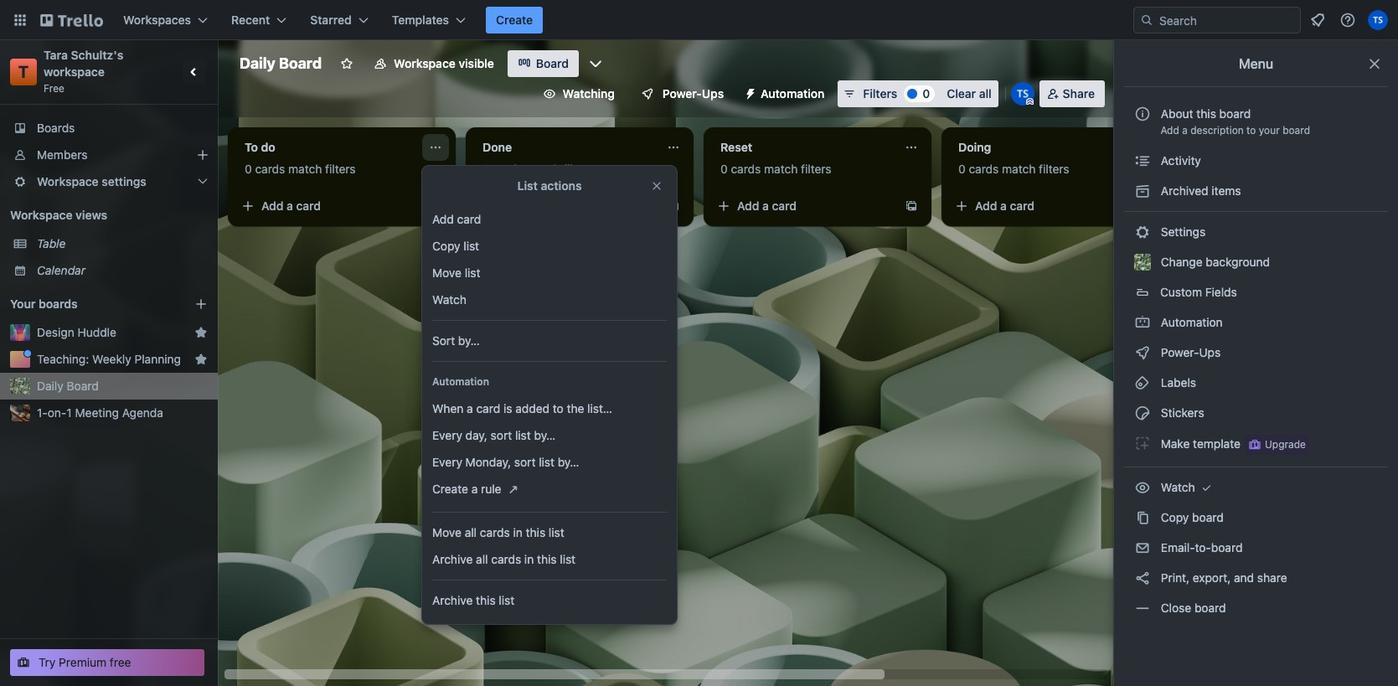 Task type: vqa. For each thing, say whether or not it's contained in the screenshot.
YOUR BOARDS WITH 1 ITEMS element
no



Task type: describe. For each thing, give the bounding box(es) containing it.
close board link
[[1124, 595, 1388, 622]]

cards down do on the top left
[[255, 162, 285, 176]]

1 vertical spatial automation
[[1158, 315, 1223, 329]]

match inside doing 0 cards match filters
[[1002, 162, 1036, 176]]

list down archive all cards in this list
[[499, 593, 514, 607]]

cards up archive all cards in this list
[[480, 525, 510, 539]]

archived items link
[[1124, 178, 1388, 204]]

move for move all cards in this list
[[432, 525, 462, 539]]

board up to-
[[1192, 510, 1224, 524]]

when
[[432, 401, 464, 415]]

change background link
[[1124, 249, 1388, 276]]

customize views image
[[587, 55, 604, 72]]

board link
[[507, 50, 579, 77]]

try premium free button
[[10, 649, 204, 676]]

0 horizontal spatial to
[[553, 401, 564, 415]]

tara schultz (taraschultz7) image inside primary element
[[1368, 10, 1388, 30]]

sm image for close board
[[1134, 600, 1151, 617]]

the
[[567, 401, 584, 415]]

visible
[[459, 56, 494, 70]]

power-ups link
[[1124, 339, 1388, 366]]

close board
[[1158, 601, 1226, 615]]

add card
[[432, 212, 481, 226]]

free
[[44, 82, 64, 95]]

power-ups button
[[629, 80, 734, 107]]

move all cards in this list
[[432, 525, 564, 539]]

add a card for 3rd add a card button
[[737, 199, 797, 213]]

boards link
[[0, 115, 218, 142]]

0 notifications image
[[1308, 10, 1328, 30]]

sm image for automation
[[1134, 314, 1151, 331]]

share button
[[1039, 80, 1105, 107]]

archive all cards in this list link
[[422, 546, 677, 573]]

this up archive all cards in this list link
[[526, 525, 545, 539]]

when a card is added to the list… link
[[422, 395, 677, 422]]

custom fields button
[[1124, 279, 1388, 306]]

1 add a card button from the left
[[235, 193, 422, 219]]

custom fields
[[1160, 285, 1237, 299]]

clear
[[947, 86, 976, 101]]

sort by… link
[[422, 328, 677, 354]]

teaching: weekly planning
[[37, 352, 181, 366]]

watching button
[[532, 80, 625, 107]]

added
[[515, 401, 550, 415]]

0 cards match filters for to do
[[245, 162, 356, 176]]

create for create a rule
[[432, 482, 468, 496]]

boards
[[37, 121, 75, 135]]

share
[[1063, 86, 1095, 101]]

1
[[66, 405, 72, 420]]

card down doing 0 cards match filters
[[1010, 199, 1035, 213]]

about this board add a description to your board
[[1160, 106, 1310, 137]]

starred icon image for teaching: weekly planning
[[194, 353, 208, 366]]

list down move all cards in this list link
[[560, 552, 576, 566]]

is
[[503, 401, 512, 415]]

reset
[[720, 140, 752, 154]]

copy for copy board
[[1161, 510, 1189, 524]]

to inside the about this board add a description to your board
[[1246, 124, 1256, 137]]

0 horizontal spatial board
[[67, 379, 99, 393]]

export,
[[1193, 570, 1231, 585]]

add inside the about this board add a description to your board
[[1160, 124, 1179, 137]]

sm image for stickers
[[1134, 405, 1151, 421]]

archive this list
[[432, 593, 514, 607]]

template
[[1193, 436, 1241, 450]]

this down move all cards in this list link
[[537, 552, 557, 566]]

add a card for first add a card button from the right
[[975, 199, 1035, 213]]

every for every monday, sort list by…
[[432, 455, 462, 469]]

calendar link
[[37, 262, 208, 279]]

list inside "link"
[[465, 266, 480, 280]]

create from template… image for reset
[[905, 199, 918, 213]]

items
[[1212, 183, 1241, 198]]

0 horizontal spatial watch link
[[422, 286, 677, 313]]

change
[[1161, 255, 1203, 269]]

make template
[[1158, 436, 1241, 450]]

cards down reset
[[731, 162, 761, 176]]

1 vertical spatial power-ups
[[1158, 345, 1224, 359]]

members link
[[0, 142, 218, 168]]

t link
[[10, 59, 37, 85]]

primary element
[[0, 0, 1398, 40]]

add down doing 0 cards match filters
[[975, 199, 997, 213]]

0 horizontal spatial tara schultz (taraschultz7) image
[[1011, 82, 1034, 106]]

premium
[[59, 655, 107, 669]]

daily board inside text box
[[240, 54, 322, 72]]

sm image for activity
[[1134, 152, 1151, 169]]

automation button
[[737, 80, 835, 107]]

to do
[[245, 140, 275, 154]]

To do text field
[[235, 134, 419, 161]]

a down reset text box in the right of the page
[[762, 199, 769, 213]]

0 for to do
[[245, 162, 252, 176]]

1-
[[37, 405, 48, 420]]

list
[[517, 178, 538, 193]]

description
[[1190, 124, 1244, 137]]

fields
[[1205, 285, 1237, 299]]

design
[[37, 325, 74, 339]]

match for done
[[526, 162, 560, 176]]

search image
[[1140, 13, 1153, 27]]

tara
[[44, 48, 68, 62]]

to
[[245, 140, 258, 154]]

upgrade
[[1265, 438, 1306, 451]]

email-to-board
[[1158, 540, 1243, 555]]

automation inside button
[[761, 86, 825, 101]]

1 horizontal spatial watch
[[1158, 480, 1198, 494]]

add down reset
[[737, 199, 759, 213]]

1-on-1 meeting agenda link
[[37, 405, 208, 421]]

about
[[1161, 106, 1193, 121]]

list up archive all cards in this list link
[[549, 525, 564, 539]]

star or unstar board image
[[340, 57, 354, 70]]

settings
[[1158, 224, 1206, 239]]

settings link
[[1124, 219, 1388, 245]]

copy list
[[432, 239, 479, 253]]

Search field
[[1153, 8, 1300, 33]]

card down reset text box in the right of the page
[[772, 199, 797, 213]]

and
[[1234, 570, 1254, 585]]

list down every day, sort list by… link
[[539, 455, 554, 469]]

Board name text field
[[231, 50, 330, 77]]

back to home image
[[40, 7, 103, 34]]

templates
[[392, 13, 449, 27]]

ups inside button
[[702, 86, 724, 101]]

in for archive all cards in this list
[[524, 552, 534, 566]]

power-ups inside button
[[662, 86, 724, 101]]

email-to-board link
[[1124, 534, 1388, 561]]

watching
[[563, 86, 615, 101]]

0 horizontal spatial automation
[[432, 375, 489, 388]]

design huddle
[[37, 325, 116, 339]]

your
[[10, 297, 36, 311]]

1-on-1 meeting agenda
[[37, 405, 163, 420]]

Doing text field
[[948, 134, 1132, 161]]

email-
[[1161, 540, 1195, 555]]

1 vertical spatial daily board
[[37, 379, 99, 393]]

create a rule link
[[422, 476, 677, 505]]

2 add a card button from the left
[[472, 193, 660, 219]]

activity
[[1158, 153, 1201, 168]]

views
[[75, 208, 107, 222]]

create a rule
[[432, 482, 501, 496]]

archive for archive this list
[[432, 593, 473, 607]]

board up description
[[1219, 106, 1251, 121]]

filters for to do
[[325, 162, 356, 176]]

filters
[[863, 86, 897, 101]]

a left rule
[[471, 482, 478, 496]]

to-
[[1195, 540, 1211, 555]]

move list
[[432, 266, 480, 280]]

card down 'to do' text field
[[296, 199, 321, 213]]

stickers
[[1158, 405, 1204, 420]]

copy list link
[[422, 233, 677, 260]]

every monday, sort list by… link
[[422, 449, 677, 476]]

open information menu image
[[1339, 12, 1356, 28]]

0 inside doing 0 cards match filters
[[958, 162, 966, 176]]

match for to do
[[288, 162, 322, 176]]



Task type: locate. For each thing, give the bounding box(es) containing it.
0 down done
[[482, 162, 490, 176]]

tara schultz (taraschultz7) image right open information menu image
[[1368, 10, 1388, 30]]

list down copy list
[[465, 266, 480, 280]]

1 vertical spatial ups
[[1199, 345, 1221, 359]]

cards down done
[[493, 162, 523, 176]]

cards down doing
[[969, 162, 999, 176]]

0 vertical spatial every
[[432, 428, 462, 442]]

weekly
[[92, 352, 131, 366]]

daily down recent 'popup button'
[[240, 54, 275, 72]]

boards
[[39, 297, 78, 311]]

1 match from the left
[[288, 162, 322, 176]]

1 vertical spatial in
[[524, 552, 534, 566]]

0 vertical spatial workspace
[[394, 56, 456, 70]]

1 vertical spatial move
[[432, 525, 462, 539]]

2 create from template… image from the left
[[905, 199, 918, 213]]

1 starred icon image from the top
[[194, 326, 208, 339]]

tara schultz (taraschultz7) image
[[1368, 10, 1388, 30], [1011, 82, 1034, 106]]

1 horizontal spatial by…
[[534, 428, 556, 442]]

daily inside text box
[[240, 54, 275, 72]]

1 horizontal spatial 0 cards match filters
[[482, 162, 594, 176]]

sm image inside archived items link
[[1134, 183, 1151, 199]]

3 match from the left
[[764, 162, 798, 176]]

every down when
[[432, 428, 462, 442]]

a down list
[[524, 199, 531, 213]]

1 horizontal spatial daily
[[240, 54, 275, 72]]

move inside move all cards in this list link
[[432, 525, 462, 539]]

2 vertical spatial workspace
[[10, 208, 73, 222]]

3 add a card from the left
[[737, 199, 797, 213]]

workspace down templates popup button
[[394, 56, 456, 70]]

1 horizontal spatial create from template… image
[[905, 199, 918, 213]]

all up archive all cards in this list
[[465, 525, 477, 539]]

1 vertical spatial workspace
[[37, 174, 99, 188]]

filters for reset
[[801, 162, 831, 176]]

sort for monday,
[[514, 455, 536, 469]]

1 vertical spatial watch
[[1158, 480, 1198, 494]]

create inside create button
[[496, 13, 533, 27]]

huddle
[[78, 325, 116, 339]]

1 vertical spatial copy
[[1161, 510, 1189, 524]]

workspace inside dropdown button
[[37, 174, 99, 188]]

sm image for labels
[[1134, 374, 1151, 391]]

match down 'to do' text field
[[288, 162, 322, 176]]

3 0 cards match filters from the left
[[720, 162, 831, 176]]

sm image inside automation link
[[1134, 314, 1151, 331]]

0 down to
[[245, 162, 252, 176]]

to left the
[[553, 401, 564, 415]]

0 vertical spatial starred icon image
[[194, 326, 208, 339]]

sort for day,
[[491, 428, 512, 442]]

1 0 cards match filters from the left
[[245, 162, 356, 176]]

workspace for workspace visible
[[394, 56, 456, 70]]

3 filters from the left
[[801, 162, 831, 176]]

0 vertical spatial power-ups
[[662, 86, 724, 101]]

workspace navigation collapse icon image
[[183, 60, 206, 84]]

sm image for copy board
[[1134, 509, 1151, 526]]

sm image
[[737, 80, 761, 104], [1134, 314, 1151, 331], [1134, 405, 1151, 421], [1134, 435, 1151, 451], [1134, 479, 1151, 496], [1198, 479, 1215, 496], [1134, 509, 1151, 526], [1134, 570, 1151, 586]]

create left rule
[[432, 482, 468, 496]]

this
[[1196, 106, 1216, 121], [526, 525, 545, 539], [537, 552, 557, 566], [476, 593, 496, 607]]

sm image for make template
[[1134, 435, 1151, 451]]

sm image for settings
[[1134, 224, 1151, 240]]

teaching:
[[37, 352, 89, 366]]

move for move list
[[432, 266, 462, 280]]

board right "your"
[[1283, 124, 1310, 137]]

2 vertical spatial automation
[[432, 375, 489, 388]]

2 sm image from the top
[[1134, 183, 1151, 199]]

by… down every day, sort list by… link
[[558, 455, 579, 469]]

4 sm image from the top
[[1134, 344, 1151, 361]]

clear all
[[947, 86, 992, 101]]

workspace for workspace settings
[[37, 174, 99, 188]]

card down the list actions
[[534, 199, 559, 213]]

0 horizontal spatial watch
[[432, 292, 466, 307]]

1 horizontal spatial watch link
[[1124, 474, 1388, 501]]

automation
[[761, 86, 825, 101], [1158, 315, 1223, 329], [432, 375, 489, 388]]

a right when
[[467, 401, 473, 415]]

match
[[288, 162, 322, 176], [526, 162, 560, 176], [764, 162, 798, 176], [1002, 162, 1036, 176]]

2 starred icon image from the top
[[194, 353, 208, 366]]

0 cards match filters for reset
[[720, 162, 831, 176]]

add
[[1160, 124, 1179, 137], [261, 199, 284, 213], [499, 199, 521, 213], [737, 199, 759, 213], [975, 199, 997, 213], [432, 212, 454, 226]]

1 horizontal spatial automation
[[761, 86, 825, 101]]

0 vertical spatial by…
[[458, 333, 480, 348]]

1 vertical spatial starred icon image
[[194, 353, 208, 366]]

create up board link
[[496, 13, 533, 27]]

calendar
[[37, 263, 85, 277]]

0 left clear
[[922, 86, 930, 101]]

0 for reset
[[720, 162, 728, 176]]

power- up labels
[[1161, 345, 1199, 359]]

2 horizontal spatial 0 cards match filters
[[720, 162, 831, 176]]

every inside every monday, sort list by… link
[[432, 455, 462, 469]]

workspace views
[[10, 208, 107, 222]]

daily up 'on-'
[[37, 379, 63, 393]]

copy for copy list
[[432, 239, 460, 253]]

all inside button
[[979, 86, 992, 101]]

sort by…
[[432, 333, 480, 348]]

4 filters from the left
[[1039, 162, 1069, 176]]

0 horizontal spatial 0 cards match filters
[[245, 162, 356, 176]]

0 horizontal spatial sort
[[491, 428, 512, 442]]

starred icon image down the add board icon
[[194, 326, 208, 339]]

archive all cards in this list
[[432, 552, 576, 566]]

this member is an admin of this board. image
[[1026, 98, 1033, 106]]

0 vertical spatial sort
[[491, 428, 512, 442]]

7 sm image from the top
[[1134, 600, 1151, 617]]

1 vertical spatial archive
[[432, 593, 473, 607]]

2 archive from the top
[[432, 593, 473, 607]]

menu
[[1239, 56, 1273, 71]]

1 move from the top
[[432, 266, 462, 280]]

1 horizontal spatial copy
[[1161, 510, 1189, 524]]

sm image inside settings link
[[1134, 224, 1151, 240]]

filters down 'to do' text field
[[325, 162, 356, 176]]

a down 'to do' text field
[[287, 199, 293, 213]]

0 vertical spatial power-
[[662, 86, 702, 101]]

0 vertical spatial copy
[[432, 239, 460, 253]]

board
[[279, 54, 322, 72], [536, 56, 569, 70], [67, 379, 99, 393]]

daily board
[[240, 54, 322, 72], [37, 379, 99, 393]]

close
[[1161, 601, 1191, 615]]

1 vertical spatial every
[[432, 455, 462, 469]]

copy up the email-
[[1161, 510, 1189, 524]]

0 for done
[[482, 162, 490, 176]]

2 horizontal spatial board
[[536, 56, 569, 70]]

all for archive
[[476, 552, 488, 566]]

every monday, sort list by…
[[432, 455, 579, 469]]

0 horizontal spatial power-
[[662, 86, 702, 101]]

settings
[[102, 174, 146, 188]]

0 vertical spatial in
[[513, 525, 523, 539]]

sm image inside stickers link
[[1134, 405, 1151, 421]]

by… inside sort by… "link"
[[458, 333, 480, 348]]

1 archive from the top
[[432, 552, 473, 566]]

by… inside every day, sort list by… link
[[534, 428, 556, 442]]

ups up reset
[[702, 86, 724, 101]]

when a card is added to the list…
[[432, 401, 612, 415]]

in up archive all cards in this list
[[513, 525, 523, 539]]

4 add a card button from the left
[[948, 193, 1136, 219]]

add a card button up copy list link
[[472, 193, 660, 219]]

2 every from the top
[[432, 455, 462, 469]]

sm image inside 'labels' link
[[1134, 374, 1151, 391]]

2 match from the left
[[526, 162, 560, 176]]

in down move all cards in this list link
[[524, 552, 534, 566]]

sm image inside email-to-board link
[[1134, 539, 1151, 556]]

board inside text box
[[279, 54, 322, 72]]

cards inside doing 0 cards match filters
[[969, 162, 999, 176]]

2 filters from the left
[[563, 162, 594, 176]]

background
[[1206, 255, 1270, 269]]

activity link
[[1124, 147, 1388, 174]]

0 cards match filters down 'to do' text field
[[245, 162, 356, 176]]

sort inside every day, sort list by… link
[[491, 428, 512, 442]]

4 add a card from the left
[[975, 199, 1035, 213]]

archived
[[1161, 183, 1208, 198]]

sm image inside the activity link
[[1134, 152, 1151, 169]]

agenda
[[122, 405, 163, 420]]

tara schultz's workspace link
[[44, 48, 126, 79]]

create for create
[[496, 13, 533, 27]]

all right clear
[[979, 86, 992, 101]]

automation up reset text box in the right of the page
[[761, 86, 825, 101]]

table link
[[37, 235, 208, 252]]

share
[[1257, 570, 1287, 585]]

watch up copy board
[[1158, 480, 1198, 494]]

sm image for watch
[[1134, 479, 1151, 496]]

1 vertical spatial all
[[465, 525, 477, 539]]

watch down move list
[[432, 292, 466, 307]]

0 vertical spatial automation
[[761, 86, 825, 101]]

labels link
[[1124, 369, 1388, 396]]

upgrade button
[[1245, 435, 1309, 455]]

0 vertical spatial ups
[[702, 86, 724, 101]]

2 vertical spatial all
[[476, 552, 488, 566]]

move inside move list "link"
[[432, 266, 462, 280]]

sm image inside the close board link
[[1134, 600, 1151, 617]]

1 horizontal spatial to
[[1246, 124, 1256, 137]]

0 horizontal spatial create from template… image
[[667, 199, 680, 213]]

watch link up sort by… "link"
[[422, 286, 677, 313]]

tara schultz's workspace free
[[44, 48, 126, 95]]

list down add card
[[464, 239, 479, 253]]

a
[[1182, 124, 1188, 137], [287, 199, 293, 213], [524, 199, 531, 213], [762, 199, 769, 213], [1000, 199, 1007, 213], [467, 401, 473, 415], [471, 482, 478, 496]]

your
[[1259, 124, 1280, 137]]

filters down doing text field
[[1039, 162, 1069, 176]]

0 vertical spatial create
[[496, 13, 533, 27]]

create inside create a rule link
[[432, 482, 468, 496]]

add a card down reset
[[737, 199, 797, 213]]

2 vertical spatial by…
[[558, 455, 579, 469]]

workspaces button
[[113, 7, 218, 34]]

0 vertical spatial watch link
[[422, 286, 677, 313]]

0 horizontal spatial copy
[[432, 239, 460, 253]]

0 horizontal spatial ups
[[702, 86, 724, 101]]

board
[[1219, 106, 1251, 121], [1283, 124, 1310, 137], [1192, 510, 1224, 524], [1211, 540, 1243, 555], [1194, 601, 1226, 615]]

1 create from template… image from the left
[[667, 199, 680, 213]]

3 add a card button from the left
[[710, 193, 898, 219]]

2 horizontal spatial automation
[[1158, 315, 1223, 329]]

a inside the about this board add a description to your board
[[1182, 124, 1188, 137]]

every inside every day, sort list by… link
[[432, 428, 462, 442]]

every day, sort list by…
[[432, 428, 556, 442]]

in for move all cards in this list
[[513, 525, 523, 539]]

by… for day,
[[534, 428, 556, 442]]

automation down custom fields
[[1158, 315, 1223, 329]]

this down archive all cards in this list
[[476, 593, 496, 607]]

power-ups
[[662, 86, 724, 101], [1158, 345, 1224, 359]]

add a card button
[[235, 193, 422, 219], [472, 193, 660, 219], [710, 193, 898, 219], [948, 193, 1136, 219]]

list
[[464, 239, 479, 253], [465, 266, 480, 280], [515, 428, 531, 442], [539, 455, 554, 469], [549, 525, 564, 539], [560, 552, 576, 566], [499, 593, 514, 607]]

1 sm image from the top
[[1134, 152, 1151, 169]]

1 horizontal spatial daily board
[[240, 54, 322, 72]]

2 0 cards match filters from the left
[[482, 162, 594, 176]]

add a card down doing 0 cards match filters
[[975, 199, 1035, 213]]

2 add a card from the left
[[499, 199, 559, 213]]

starred
[[310, 13, 352, 27]]

your boards with 4 items element
[[10, 294, 169, 314]]

0 vertical spatial daily
[[240, 54, 275, 72]]

print, export, and share
[[1158, 570, 1287, 585]]

board down export, at the right bottom of page
[[1194, 601, 1226, 615]]

0 cards match filters
[[245, 162, 356, 176], [482, 162, 594, 176], [720, 162, 831, 176]]

automation link
[[1124, 309, 1388, 336]]

Reset text field
[[710, 134, 895, 161]]

1 vertical spatial watch link
[[1124, 474, 1388, 501]]

6 sm image from the top
[[1134, 539, 1151, 556]]

board up print, export, and share
[[1211, 540, 1243, 555]]

1 vertical spatial create
[[432, 482, 468, 496]]

0 cards match filters up list
[[482, 162, 594, 176]]

1 vertical spatial to
[[553, 401, 564, 415]]

on-
[[48, 405, 67, 420]]

card left is
[[476, 401, 500, 415]]

board up 1
[[67, 379, 99, 393]]

meeting
[[75, 405, 119, 420]]

1 horizontal spatial create
[[496, 13, 533, 27]]

sm image for email-to-board
[[1134, 539, 1151, 556]]

doing 0 cards match filters
[[958, 140, 1069, 176]]

0 horizontal spatial by…
[[458, 333, 480, 348]]

sort inside every monday, sort list by… link
[[514, 455, 536, 469]]

power-ups up labels
[[1158, 345, 1224, 359]]

tara schultz (taraschultz7) image left share button
[[1011, 82, 1034, 106]]

cards down move all cards in this list
[[491, 552, 521, 566]]

copy board
[[1158, 510, 1224, 524]]

sm image inside the copy board link
[[1134, 509, 1151, 526]]

sort down every day, sort list by… link
[[514, 455, 536, 469]]

in
[[513, 525, 523, 539], [524, 552, 534, 566]]

match up the list actions
[[526, 162, 560, 176]]

0 horizontal spatial in
[[513, 525, 523, 539]]

archive for archive all cards in this list
[[432, 552, 473, 566]]

copy
[[432, 239, 460, 253], [1161, 510, 1189, 524]]

match down reset text box in the right of the page
[[764, 162, 798, 176]]

ups down automation link
[[1199, 345, 1221, 359]]

create button
[[486, 7, 543, 34]]

archive this list link
[[422, 587, 677, 614]]

filters down reset text box in the right of the page
[[801, 162, 831, 176]]

card up copy list
[[457, 212, 481, 226]]

workspace visible button
[[364, 50, 504, 77]]

1 vertical spatial daily
[[37, 379, 63, 393]]

add down list
[[499, 199, 521, 213]]

match down doing text field
[[1002, 162, 1036, 176]]

every up create a rule
[[432, 455, 462, 469]]

copy board link
[[1124, 504, 1388, 531]]

list actions
[[517, 178, 582, 193]]

workspace inside button
[[394, 56, 456, 70]]

0 horizontal spatial create
[[432, 482, 468, 496]]

table
[[37, 236, 66, 250]]

a down doing 0 cards match filters
[[1000, 199, 1007, 213]]

3 sm image from the top
[[1134, 224, 1151, 240]]

sm image for power-ups
[[1134, 344, 1151, 361]]

every for every day, sort list by…
[[432, 428, 462, 442]]

archive down archive all cards in this list
[[432, 593, 473, 607]]

by… for monday,
[[558, 455, 579, 469]]

1 horizontal spatial power-
[[1161, 345, 1199, 359]]

move list link
[[422, 260, 677, 286]]

add a card for first add a card button
[[261, 199, 321, 213]]

ups
[[702, 86, 724, 101], [1199, 345, 1221, 359]]

0 vertical spatial archive
[[432, 552, 473, 566]]

power- inside button
[[662, 86, 702, 101]]

day,
[[465, 428, 487, 442]]

1 horizontal spatial sort
[[514, 455, 536, 469]]

move down copy list
[[432, 266, 462, 280]]

2 horizontal spatial by…
[[558, 455, 579, 469]]

design huddle button
[[37, 324, 188, 341]]

1 filters from the left
[[325, 162, 356, 176]]

Done text field
[[472, 134, 657, 161]]

add a card button down doing 0 cards match filters
[[948, 193, 1136, 219]]

sm image
[[1134, 152, 1151, 169], [1134, 183, 1151, 199], [1134, 224, 1151, 240], [1134, 344, 1151, 361], [1134, 374, 1151, 391], [1134, 539, 1151, 556], [1134, 600, 1151, 617]]

1 horizontal spatial board
[[279, 54, 322, 72]]

move all cards in this list link
[[422, 519, 677, 546]]

list down when a card is added to the list…
[[515, 428, 531, 442]]

templates button
[[382, 7, 476, 34]]

filters inside doing 0 cards match filters
[[1039, 162, 1069, 176]]

0 vertical spatial daily board
[[240, 54, 322, 72]]

add a card button down reset text box in the right of the page
[[710, 193, 898, 219]]

filters for done
[[563, 162, 594, 176]]

2 move from the top
[[432, 525, 462, 539]]

0 down doing
[[958, 162, 966, 176]]

sm image inside 'print, export, and share' link
[[1134, 570, 1151, 586]]

sm image for archived items
[[1134, 183, 1151, 199]]

watch
[[432, 292, 466, 307], [1158, 480, 1198, 494]]

5 sm image from the top
[[1134, 374, 1151, 391]]

add a card down list
[[499, 199, 559, 213]]

0 vertical spatial move
[[432, 266, 462, 280]]

1 horizontal spatial power-ups
[[1158, 345, 1224, 359]]

all for clear
[[979, 86, 992, 101]]

every day, sort list by… link
[[422, 422, 677, 449]]

1 horizontal spatial in
[[524, 552, 534, 566]]

by… inside every monday, sort list by… link
[[558, 455, 579, 469]]

workspace down members
[[37, 174, 99, 188]]

workspace for workspace views
[[10, 208, 73, 222]]

4 match from the left
[[1002, 162, 1036, 176]]

workspace up 'table'
[[10, 208, 73, 222]]

sm image for print, export, and share
[[1134, 570, 1151, 586]]

0 cards match filters for done
[[482, 162, 594, 176]]

filters up "actions"
[[563, 162, 594, 176]]

create from template… image
[[667, 199, 680, 213], [905, 199, 918, 213]]

this inside the about this board add a description to your board
[[1196, 106, 1216, 121]]

print,
[[1161, 570, 1189, 585]]

add a card down do on the top left
[[261, 199, 321, 213]]

this up description
[[1196, 106, 1216, 121]]

sort
[[432, 333, 455, 348]]

to left "your"
[[1246, 124, 1256, 137]]

0 horizontal spatial power-ups
[[662, 86, 724, 101]]

copy up move list
[[432, 239, 460, 253]]

1 horizontal spatial tara schultz (taraschultz7) image
[[1368, 10, 1388, 30]]

1 vertical spatial tara schultz (taraschultz7) image
[[1011, 82, 1034, 106]]

starred button
[[300, 7, 378, 34]]

automation up when
[[432, 375, 489, 388]]

starred icon image
[[194, 326, 208, 339], [194, 353, 208, 366]]

sm image inside power-ups link
[[1134, 344, 1151, 361]]

board left star or unstar board image at the top left of page
[[279, 54, 322, 72]]

a down about
[[1182, 124, 1188, 137]]

add board image
[[194, 297, 208, 311]]

match for reset
[[764, 162, 798, 176]]

0 horizontal spatial daily board
[[37, 379, 99, 393]]

0 vertical spatial tara schultz (taraschultz7) image
[[1368, 10, 1388, 30]]

0 vertical spatial all
[[979, 86, 992, 101]]

try premium free
[[39, 655, 131, 669]]

add a card button down 'to do' text field
[[235, 193, 422, 219]]

starred icon image right planning in the bottom of the page
[[194, 353, 208, 366]]

0 vertical spatial to
[[1246, 124, 1256, 137]]

sm image inside automation button
[[737, 80, 761, 104]]

1 vertical spatial power-
[[1161, 345, 1199, 359]]

starred icon image for design huddle
[[194, 326, 208, 339]]

0 cards match filters down reset text box in the right of the page
[[720, 162, 831, 176]]

1 vertical spatial by…
[[534, 428, 556, 442]]

0 vertical spatial watch
[[432, 292, 466, 307]]

by… right sort
[[458, 333, 480, 348]]

all for move
[[465, 525, 477, 539]]

add down about
[[1160, 124, 1179, 137]]

t
[[18, 62, 29, 81]]

1 every from the top
[[432, 428, 462, 442]]

0 horizontal spatial daily
[[37, 379, 63, 393]]

1 vertical spatial sort
[[514, 455, 536, 469]]

list…
[[587, 401, 612, 415]]

1 horizontal spatial ups
[[1199, 345, 1221, 359]]

add down do on the top left
[[261, 199, 284, 213]]

create from template… image for done
[[667, 199, 680, 213]]

power- down primary element
[[662, 86, 702, 101]]

1 add a card from the left
[[261, 199, 321, 213]]

monday,
[[465, 455, 511, 469]]

archive up the archive this list
[[432, 552, 473, 566]]

all
[[979, 86, 992, 101], [465, 525, 477, 539], [476, 552, 488, 566]]

add up copy list
[[432, 212, 454, 226]]

stickers link
[[1124, 400, 1388, 426]]

workspace settings
[[37, 174, 146, 188]]



